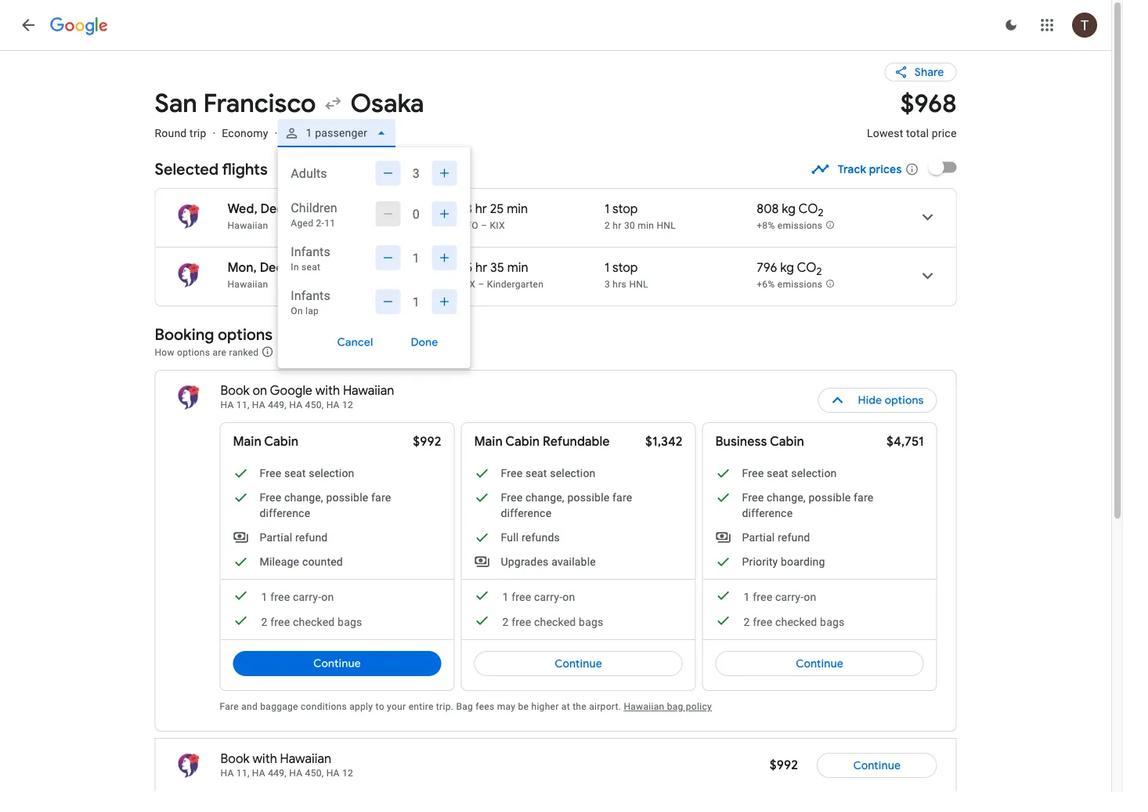 Task type: locate. For each thing, give the bounding box(es) containing it.
2 emissions from the top
[[778, 279, 823, 290]]

carry- down the mileage counted
[[293, 591, 322, 603]]

hrs
[[613, 279, 627, 290]]

8:45 pm
[[314, 260, 360, 276]]

1 free change, possible fare difference from the left
[[260, 491, 391, 520]]

free seat selection down main cabin refundable
[[501, 467, 596, 480]]

3 free change, possible fare difference from the left
[[743, 491, 874, 520]]

mileage counted
[[260, 555, 343, 568]]

your
[[387, 701, 406, 712]]

2 horizontal spatial 1 free carry-on
[[744, 591, 817, 603]]

list
[[156, 189, 957, 306]]

1 vertical spatial 450,
[[305, 768, 324, 779]]

bags down available
[[579, 616, 604, 629]]

992 US dollars text field
[[770, 757, 799, 774]]

15 hr 35 min kix – kindergarten
[[461, 260, 544, 290]]

2 bags from the left
[[579, 616, 604, 629]]

0 horizontal spatial refund
[[295, 531, 328, 544]]

dec left 6
[[261, 201, 284, 217]]

 image
[[275, 127, 278, 140]]

0 horizontal spatial selection
[[309, 467, 355, 480]]

0 horizontal spatial 3
[[413, 166, 420, 181]]

apply
[[350, 701, 373, 712]]

checked down boarding
[[776, 616, 818, 629]]

1 partial from the left
[[260, 531, 293, 544]]

1 vertical spatial book
[[221, 751, 250, 767]]

min right 30
[[638, 220, 655, 231]]

2 horizontal spatial free seat selection
[[743, 467, 837, 480]]

1 vertical spatial –
[[478, 279, 485, 290]]

2 possible from the left
[[568, 491, 610, 504]]

book inside book on google with hawaiian ha 11, ha 449, ha 450, ha 12
[[221, 383, 250, 399]]

0 vertical spatial with
[[316, 383, 340, 399]]

0 horizontal spatial kix
[[461, 279, 476, 290]]

options for hide
[[885, 393, 924, 408]]

1 horizontal spatial options
[[218, 324, 273, 344]]

change, for main cabin refundable
[[526, 491, 565, 504]]

refund
[[295, 531, 328, 544], [778, 531, 811, 544]]

1 selection from the left
[[309, 467, 355, 480]]

2 partial from the left
[[743, 531, 775, 544]]

baggage
[[260, 701, 298, 712]]

kg inside 796 kg co 2
[[781, 260, 795, 276]]

san francisco
[[155, 87, 316, 120]]

stop inside 1 stop 3 hrs hnl
[[613, 260, 638, 276]]

1 down 1 stop 2 hr 30 min hnl
[[605, 260, 610, 276]]

+1
[[416, 201, 423, 211]]

return flight on monday, december 18. leaves kansai international airport at 8:45 pm on monday, december 18 and arrives at san francisco international airport at 7:20 pm on monday, december 18. element
[[228, 260, 419, 276]]

2 cabin from the left
[[506, 434, 540, 450]]

book with hawaiian ha 11, ha 449, ha 450, ha 12
[[221, 751, 354, 779]]

infants
[[291, 244, 331, 259], [291, 288, 331, 303]]

price
[[932, 127, 957, 140]]

difference up mileage
[[260, 507, 311, 520]]

with
[[316, 383, 340, 399], [253, 751, 277, 767]]

–
[[481, 220, 488, 231], [478, 279, 485, 290]]

flight details. return flight on monday, december 18. leaves kansai international airport at 8:45 pm on monday, december 18 and arrives at san francisco international airport at 7:20 pm on monday, december 18. image
[[910, 257, 947, 295]]

1 cabin from the left
[[264, 434, 299, 450]]

refund up the mileage counted
[[295, 531, 328, 544]]

2 carry- from the left
[[535, 591, 563, 603]]

bags down boarding
[[821, 616, 845, 629]]

2 vertical spatial hr
[[476, 260, 488, 276]]

1 horizontal spatial hnl
[[657, 220, 676, 231]]

min for 18 hr 25 min
[[507, 201, 528, 217]]

1 left passenger on the top
[[306, 127, 312, 140]]

fare
[[372, 491, 391, 504], [613, 491, 633, 504], [854, 491, 874, 504]]

1 down 0
[[413, 250, 420, 265]]

checked for main cabin
[[293, 616, 335, 629]]

449, down google
[[268, 400, 287, 411]]

partial refund up the mileage counted
[[260, 531, 328, 544]]

hr inside 18 hr 25 min sfo – kix
[[475, 201, 487, 217]]

0 horizontal spatial change,
[[284, 491, 324, 504]]

min inside 18 hr 25 min sfo – kix
[[507, 201, 528, 217]]

Flight numbers HA 11, HA 449, HA 450, HA 12 text field
[[221, 400, 354, 411]]

possible
[[326, 491, 369, 504], [568, 491, 610, 504], [809, 491, 851, 504]]

infants for infants in seat
[[291, 244, 331, 259]]

1 horizontal spatial refund
[[778, 531, 811, 544]]

0 horizontal spatial options
[[177, 347, 210, 358]]

free seat selection down main cabin
[[260, 467, 355, 480]]

with right google
[[316, 383, 340, 399]]

on up flight numbers ha 11, ha 449, ha 450, ha 12 text box
[[253, 383, 267, 399]]

2 free change, possible fare difference from the left
[[501, 491, 633, 520]]

seat down main cabin refundable
[[526, 467, 548, 480]]

18 up sfo
[[461, 201, 473, 217]]

1 stop 2 hr 30 min hnl
[[605, 201, 676, 231]]

1 1 free carry-on from the left
[[261, 591, 334, 603]]

continue
[[314, 657, 361, 671], [555, 657, 603, 671], [796, 657, 844, 671], [854, 759, 901, 773]]

free change, possible fare difference
[[260, 491, 391, 520], [501, 491, 633, 520], [743, 491, 874, 520]]

kix down 25
[[490, 220, 505, 231]]

 image
[[213, 127, 216, 140]]

11, up main cabin
[[237, 400, 250, 411]]

partial refund for main cabin
[[260, 531, 328, 544]]

seat down business cabin
[[767, 467, 789, 480]]

0 vertical spatial 18
[[461, 201, 473, 217]]

min inside the 15 hr 35 min kix – kindergarten
[[508, 260, 529, 276]]

lowest
[[868, 127, 904, 140]]

2 450, from the top
[[305, 768, 324, 779]]

2 free checked bags
[[261, 616, 362, 629], [503, 616, 604, 629], [744, 616, 845, 629]]

2 horizontal spatial bags
[[821, 616, 845, 629]]

0 horizontal spatial partial refund
[[260, 531, 328, 544]]

– right sfo
[[481, 220, 488, 231]]

1 vertical spatial stop
[[613, 260, 638, 276]]

co up +8% emissions
[[799, 201, 819, 217]]

options inside dropdown button
[[885, 393, 924, 408]]

1 vertical spatial hnl
[[630, 279, 649, 290]]

business
[[716, 434, 768, 450]]

3 up +1 at left
[[413, 166, 420, 181]]

2 horizontal spatial change,
[[767, 491, 806, 504]]

0 vertical spatial co
[[799, 201, 819, 217]]

layover (1 of 1) is a 3 hr layover at daniel k. inouye international airport in honolulu. element
[[605, 278, 749, 291]]

1 free carry-on down the mileage counted
[[261, 591, 334, 603]]

seat right in
[[302, 262, 321, 273]]

1 free seat selection from the left
[[260, 467, 355, 480]]

co up +6% emissions
[[797, 260, 817, 276]]

1 horizontal spatial 18
[[461, 201, 473, 217]]

emissions down 796 kg co 2
[[778, 279, 823, 290]]

18 up infants on lap
[[286, 260, 299, 276]]

1 vertical spatial 12
[[343, 768, 354, 779]]

carry- down upgrades available
[[535, 591, 563, 603]]

checked for business cabin
[[776, 616, 818, 629]]

prices
[[870, 162, 902, 176]]

1 horizontal spatial carry-
[[535, 591, 563, 603]]

2 difference from the left
[[501, 507, 552, 520]]

bag
[[456, 701, 473, 712]]

3 2 free checked bags from the left
[[744, 616, 845, 629]]

1 horizontal spatial free change, possible fare difference
[[501, 491, 633, 520]]

2 free checked bags down boarding
[[744, 616, 845, 629]]

kg up +6% emissions
[[781, 260, 795, 276]]

options for how
[[177, 347, 210, 358]]

3 1 free carry-on from the left
[[744, 591, 817, 603]]

1 vertical spatial options
[[177, 347, 210, 358]]

449, down 'baggage'
[[268, 768, 287, 779]]

449,
[[268, 400, 287, 411], [268, 768, 287, 779]]

hawaiian
[[228, 220, 268, 231], [228, 279, 268, 290], [343, 383, 395, 399], [624, 701, 665, 712], [280, 751, 332, 767]]

$4,751
[[887, 434, 924, 450]]

min up kindergarten
[[508, 260, 529, 276]]

with up ha 11, ha 449, ha 450, ha 12 text field
[[253, 751, 277, 767]]

refund up boarding
[[778, 531, 811, 544]]

difference up priority
[[743, 507, 793, 520]]

0 horizontal spatial main
[[233, 434, 262, 450]]

+8%
[[757, 220, 776, 231]]

2
[[819, 206, 824, 219], [605, 220, 611, 231], [817, 265, 823, 278], [261, 616, 268, 629], [503, 616, 509, 629], [744, 616, 750, 629]]

1 2 free checked bags from the left
[[261, 616, 362, 629]]

list containing wed, dec 6
[[156, 189, 957, 306]]

stop inside 1 stop 2 hr 30 min hnl
[[613, 201, 638, 217]]

book on google with hawaiian ha 11, ha 449, ha 450, ha 12
[[221, 383, 395, 411]]

1 vertical spatial dec
[[260, 260, 283, 276]]

hnl right hrs
[[630, 279, 649, 290]]

0 horizontal spatial 1 free carry-on
[[261, 591, 334, 603]]

2 inside 796 kg co 2
[[817, 265, 823, 278]]

possible for main cabin refundable
[[568, 491, 610, 504]]

12 down the apply
[[343, 768, 354, 779]]

cabin right business
[[770, 434, 805, 450]]

change, up the mileage counted
[[284, 491, 324, 504]]

0 horizontal spatial cabin
[[264, 434, 299, 450]]

hr for 18 hr 25 min
[[475, 201, 487, 217]]

1 vertical spatial with
[[253, 751, 277, 767]]

free seat selection for business cabin
[[743, 467, 837, 480]]

carry- down priority boarding
[[776, 591, 804, 603]]

hawaiian left the "bag"
[[624, 701, 665, 712]]

checked down upgrades available
[[535, 616, 576, 629]]

0 vertical spatial –
[[481, 220, 488, 231]]

1 change, from the left
[[284, 491, 324, 504]]

3 free seat selection from the left
[[743, 467, 837, 480]]

0 horizontal spatial fare
[[372, 491, 391, 504]]

1 vertical spatial $992
[[770, 757, 799, 774]]

2 vertical spatial min
[[508, 260, 529, 276]]

2 fare from the left
[[613, 491, 633, 504]]

book inside book with hawaiian ha 11, ha 449, ha 450, ha 12
[[221, 751, 250, 767]]

2 horizontal spatial 2 free checked bags
[[744, 616, 845, 629]]

2 horizontal spatial carry-
[[776, 591, 804, 603]]

difference up full refunds on the bottom of the page
[[501, 507, 552, 520]]

2 free seat selection from the left
[[501, 467, 596, 480]]

free seat selection for main cabin refundable
[[501, 467, 596, 480]]

1 vertical spatial 18
[[286, 260, 299, 276]]

1 vertical spatial min
[[638, 220, 655, 231]]

1 stop from the top
[[613, 201, 638, 217]]

hr right 15
[[476, 260, 488, 276]]

1 book from the top
[[221, 383, 250, 399]]

0 horizontal spatial difference
[[260, 507, 311, 520]]

3 left hrs
[[605, 279, 611, 290]]

business cabin
[[716, 434, 805, 450]]

2 change, from the left
[[526, 491, 565, 504]]

0 vertical spatial kg
[[782, 201, 796, 217]]

2 inside the 808 kg co 2
[[819, 206, 824, 219]]

0 horizontal spatial partial
[[260, 531, 293, 544]]

1 free carry-on down upgrades available
[[503, 591, 576, 603]]

hr left 25
[[475, 201, 487, 217]]

partial refund
[[260, 531, 328, 544], [743, 531, 811, 544]]

main content
[[155, 50, 957, 792]]

co inside the 808 kg co 2
[[799, 201, 819, 217]]

1 horizontal spatial 3
[[605, 279, 611, 290]]

hnl right 30
[[657, 220, 676, 231]]

difference for main cabin
[[260, 507, 311, 520]]

2 left 30
[[605, 220, 611, 231]]

continue button
[[233, 645, 442, 683], [475, 645, 683, 683], [716, 645, 924, 683], [817, 747, 938, 785]]

1 vertical spatial emissions
[[778, 279, 823, 290]]

hawaiian down the cancel button
[[343, 383, 395, 399]]

options
[[218, 324, 273, 344], [177, 347, 210, 358], [885, 393, 924, 408]]

11,
[[237, 400, 250, 411], [237, 768, 250, 779]]

adults
[[291, 166, 327, 181]]

1 checked from the left
[[293, 616, 335, 629]]

Departure time: 7:20 AM. text field
[[309, 201, 356, 217]]

1 free carry-on
[[261, 591, 334, 603], [503, 591, 576, 603], [744, 591, 817, 603]]

2 horizontal spatial checked
[[776, 616, 818, 629]]

hawaiian up ha 11, ha 449, ha 450, ha 12 text field
[[280, 751, 332, 767]]

seat for main cabin
[[284, 467, 306, 480]]

18 inside 18 hr 25 min sfo – kix
[[461, 201, 473, 217]]

0 horizontal spatial with
[[253, 751, 277, 767]]

min right 25
[[507, 201, 528, 217]]

bags for main cabin refundable
[[579, 616, 604, 629]]

1 horizontal spatial free seat selection
[[501, 467, 596, 480]]

0 horizontal spatial 2 free checked bags
[[261, 616, 362, 629]]

cancel
[[337, 335, 373, 350]]

book down fare
[[221, 751, 250, 767]]

3 cabin from the left
[[770, 434, 805, 450]]

with inside book with hawaiian ha 11, ha 449, ha 450, ha 12
[[253, 751, 277, 767]]

on down boarding
[[804, 591, 817, 603]]

1 horizontal spatial selection
[[550, 467, 596, 480]]

bags for main cabin
[[338, 616, 362, 629]]

1 vertical spatial kg
[[781, 260, 795, 276]]

seat for main cabin refundable
[[526, 467, 548, 480]]

None text field
[[868, 87, 957, 154]]

0 horizontal spatial $992
[[413, 434, 442, 450]]

share
[[915, 65, 945, 79]]

possible down refundable
[[568, 491, 610, 504]]

0 horizontal spatial free seat selection
[[260, 467, 355, 480]]

entire
[[409, 701, 434, 712]]

options down booking
[[177, 347, 210, 358]]

2 2 free checked bags from the left
[[503, 616, 604, 629]]

1 11, from the top
[[237, 400, 250, 411]]

checked
[[293, 616, 335, 629], [535, 616, 576, 629], [776, 616, 818, 629]]

selected flights
[[155, 159, 268, 179]]

change, up refunds
[[526, 491, 565, 504]]

2 horizontal spatial free change, possible fare difference
[[743, 491, 874, 520]]

2 horizontal spatial possible
[[809, 491, 851, 504]]

1 449, from the top
[[268, 400, 287, 411]]

kg up +8% emissions
[[782, 201, 796, 217]]

2 up +6% emissions
[[817, 265, 823, 278]]

3 change, from the left
[[767, 491, 806, 504]]

San Francisco to Osaka and back text field
[[155, 87, 849, 120]]

2 down priority
[[744, 616, 750, 629]]

cabin left refundable
[[506, 434, 540, 450]]

kg inside the 808 kg co 2
[[782, 201, 796, 217]]

3 selection from the left
[[792, 467, 837, 480]]

0 vertical spatial 12
[[343, 400, 354, 411]]

3 possible from the left
[[809, 491, 851, 504]]

0 horizontal spatial possible
[[326, 491, 369, 504]]

0 vertical spatial 450,
[[305, 400, 324, 411]]

11, inside book with hawaiian ha 11, ha 449, ha 450, ha 12
[[237, 768, 250, 779]]

book for book on google with hawaiian
[[221, 383, 250, 399]]

emissions down the 808 kg co 2
[[778, 220, 823, 231]]

0 vertical spatial min
[[507, 201, 528, 217]]

free change, possible fare difference up counted
[[260, 491, 391, 520]]

co inside 796 kg co 2
[[797, 260, 817, 276]]

cancel button
[[319, 330, 392, 355]]

cabin down flight numbers ha 11, ha 449, ha 450, ha 12 text box
[[264, 434, 299, 450]]

0 vertical spatial options
[[218, 324, 273, 344]]

1 horizontal spatial bags
[[579, 616, 604, 629]]

1 possible from the left
[[326, 491, 369, 504]]

2 book from the top
[[221, 751, 250, 767]]

partial
[[260, 531, 293, 544], [743, 531, 775, 544]]

2 selection from the left
[[550, 467, 596, 480]]

2 horizontal spatial difference
[[743, 507, 793, 520]]

min
[[507, 201, 528, 217], [638, 220, 655, 231], [508, 260, 529, 276]]

book
[[221, 383, 250, 399], [221, 751, 250, 767]]

2 main from the left
[[475, 434, 503, 450]]

2 free checked bags down the mileage counted
[[261, 616, 362, 629]]

stop up hrs
[[613, 260, 638, 276]]

fees
[[476, 701, 495, 712]]

on
[[291, 306, 303, 317]]

number of passengers dialog
[[278, 147, 470, 368]]

3 difference from the left
[[743, 507, 793, 520]]

0 horizontal spatial hnl
[[630, 279, 649, 290]]

dec for mon,
[[260, 260, 283, 276]]

0 horizontal spatial free change, possible fare difference
[[260, 491, 391, 520]]

18 hr 25 min sfo – kix
[[461, 201, 528, 231]]

stop up 30
[[613, 201, 638, 217]]

kg for 808
[[782, 201, 796, 217]]

0 horizontal spatial bags
[[338, 616, 362, 629]]

15
[[461, 260, 473, 276]]

0 vertical spatial hnl
[[657, 220, 676, 231]]

– inside 18 hr 25 min sfo – kix
[[481, 220, 488, 231]]

3 inside 1 stop 3 hrs hnl
[[605, 279, 611, 290]]

1 vertical spatial kix
[[461, 279, 476, 290]]

google
[[270, 383, 313, 399]]

0 vertical spatial 11,
[[237, 400, 250, 411]]

2 1 free carry-on from the left
[[503, 591, 576, 603]]

0 vertical spatial hr
[[475, 201, 487, 217]]

free seat selection
[[260, 467, 355, 480], [501, 467, 596, 480], [743, 467, 837, 480]]

11, down and
[[237, 768, 250, 779]]

dec left in
[[260, 260, 283, 276]]

1 horizontal spatial 1 free carry-on
[[503, 591, 576, 603]]

learn more about tracked prices image
[[906, 162, 920, 176]]

main for main cabin refundable
[[475, 434, 503, 450]]

seat down main cabin
[[284, 467, 306, 480]]

possible up boarding
[[809, 491, 851, 504]]

1 difference from the left
[[260, 507, 311, 520]]

1 partial refund from the left
[[260, 531, 328, 544]]

cabin for main cabin refundable
[[506, 434, 540, 450]]

carry-
[[293, 591, 322, 603], [535, 591, 563, 603], [776, 591, 804, 603]]

0 horizontal spatial checked
[[293, 616, 335, 629]]

1 horizontal spatial with
[[316, 383, 340, 399]]

12 down the cancel button
[[343, 400, 354, 411]]

2 stop from the top
[[613, 260, 638, 276]]

priority
[[743, 555, 779, 568]]

partial up mileage
[[260, 531, 293, 544]]

round trip
[[155, 127, 206, 140]]

options right hide
[[885, 393, 924, 408]]

cabin
[[264, 434, 299, 450], [506, 434, 540, 450], [770, 434, 805, 450]]

Departure time: 8:45 PM. text field
[[314, 260, 360, 276]]

1 down mileage
[[261, 591, 268, 603]]

$968
[[901, 87, 957, 120]]

change,
[[284, 491, 324, 504], [526, 491, 565, 504], [767, 491, 806, 504]]

1 vertical spatial co
[[797, 260, 817, 276]]

2 free checked bags down upgrades available
[[503, 616, 604, 629]]

track prices
[[838, 162, 902, 176]]

bags down counted
[[338, 616, 362, 629]]

1 12 from the top
[[343, 400, 354, 411]]

on down counted
[[322, 591, 334, 603]]

2 11, from the top
[[237, 768, 250, 779]]

infants up return flight on monday, december 18. leaves kansai international airport at 8:45 pm on monday, december 18 and arrives at san francisco international airport at 7:20 pm on monday, december 18. element
[[291, 244, 331, 259]]

1 free carry-on for business
[[744, 591, 817, 603]]

2 vertical spatial options
[[885, 393, 924, 408]]

book down ranked
[[221, 383, 250, 399]]

3 bags from the left
[[821, 616, 845, 629]]

450,
[[305, 400, 324, 411], [305, 768, 324, 779]]

2 checked from the left
[[535, 616, 576, 629]]

1 up 1 stop 3 hrs hnl
[[605, 201, 610, 217]]

0 vertical spatial emissions
[[778, 220, 823, 231]]

1 horizontal spatial partial
[[743, 531, 775, 544]]

0 vertical spatial dec
[[261, 201, 284, 217]]

checked for main cabin refundable
[[535, 616, 576, 629]]

1 infants from the top
[[291, 244, 331, 259]]

2 horizontal spatial cabin
[[770, 434, 805, 450]]

449, inside book on google with hawaiian ha 11, ha 449, ha 450, ha 12
[[268, 400, 287, 411]]

2 horizontal spatial selection
[[792, 467, 837, 480]]

min inside 1 stop 2 hr 30 min hnl
[[638, 220, 655, 231]]

seat inside infants in seat
[[302, 262, 321, 273]]

free change, possible fare difference up boarding
[[743, 491, 874, 520]]

1 refund from the left
[[295, 531, 328, 544]]

booking options
[[155, 324, 273, 344]]

main content containing san francisco
[[155, 50, 957, 792]]

2 refund from the left
[[778, 531, 811, 544]]

1 horizontal spatial kix
[[490, 220, 505, 231]]

1 inside 1 stop 3 hrs hnl
[[605, 260, 610, 276]]

2 horizontal spatial fare
[[854, 491, 874, 504]]

2 infants from the top
[[291, 288, 331, 303]]

1 horizontal spatial cabin
[[506, 434, 540, 450]]

3 checked from the left
[[776, 616, 818, 629]]

free change, possible fare difference up refunds
[[501, 491, 633, 520]]

1 horizontal spatial fare
[[613, 491, 633, 504]]

cabin for business cabin
[[770, 434, 805, 450]]

2 partial refund from the left
[[743, 531, 811, 544]]

on down available
[[563, 591, 576, 603]]

possible up counted
[[326, 491, 369, 504]]

with inside book on google with hawaiian ha 11, ha 449, ha 450, ha 12
[[316, 383, 340, 399]]

0 vertical spatial infants
[[291, 244, 331, 259]]

0 vertical spatial $992
[[413, 434, 442, 450]]

1 450, from the top
[[305, 400, 324, 411]]

0 vertical spatial 3
[[413, 166, 420, 181]]

2 up +8% emissions
[[819, 206, 824, 219]]

1 horizontal spatial partial refund
[[743, 531, 811, 544]]

1 fare from the left
[[372, 491, 391, 504]]

0 vertical spatial kix
[[490, 220, 505, 231]]

2 12 from the top
[[343, 768, 354, 779]]

0 horizontal spatial carry-
[[293, 591, 322, 603]]

dec for wed,
[[261, 201, 284, 217]]

12 inside book on google with hawaiian ha 11, ha 449, ha 450, ha 12
[[343, 400, 354, 411]]

difference
[[260, 507, 311, 520], [501, 507, 552, 520], [743, 507, 793, 520]]

1 horizontal spatial change,
[[526, 491, 565, 504]]

1 vertical spatial hr
[[613, 220, 622, 231]]

partial refund up priority boarding
[[743, 531, 811, 544]]

on
[[253, 383, 267, 399], [322, 591, 334, 603], [563, 591, 576, 603], [804, 591, 817, 603]]

– inside the 15 hr 35 min kix – kindergarten
[[478, 279, 485, 290]]

1 main from the left
[[233, 434, 262, 450]]

learn more about booking options element
[[262, 343, 274, 361]]

1 bags from the left
[[338, 616, 362, 629]]

1 vertical spatial 449,
[[268, 768, 287, 779]]

3 fare from the left
[[854, 491, 874, 504]]

counted
[[302, 555, 343, 568]]

on inside book on google with hawaiian ha 11, ha 449, ha 450, ha 12
[[253, 383, 267, 399]]

450, down conditions
[[305, 768, 324, 779]]

kix down 15
[[461, 279, 476, 290]]

1 horizontal spatial difference
[[501, 507, 552, 520]]

children
[[291, 200, 338, 215]]

infants up lap
[[291, 288, 331, 303]]

1 emissions from the top
[[778, 220, 823, 231]]

dec
[[261, 201, 284, 217], [260, 260, 283, 276]]

3
[[413, 166, 420, 181], [605, 279, 611, 290]]

2 449, from the top
[[268, 768, 287, 779]]

3 inside number of passengers dialog
[[413, 166, 420, 181]]

450, down google
[[305, 400, 324, 411]]

0 vertical spatial stop
[[613, 201, 638, 217]]

partial for main
[[260, 531, 293, 544]]

1 horizontal spatial checked
[[535, 616, 576, 629]]

18
[[461, 201, 473, 217], [286, 260, 299, 276]]

1 vertical spatial 3
[[605, 279, 611, 290]]

1 horizontal spatial 2 free checked bags
[[503, 616, 604, 629]]

3 carry- from the left
[[776, 591, 804, 603]]

refund for business cabin
[[778, 531, 811, 544]]

hr inside the 15 hr 35 min kix – kindergarten
[[476, 260, 488, 276]]

hr
[[475, 201, 487, 217], [613, 220, 622, 231], [476, 260, 488, 276]]

hr left 30
[[613, 220, 622, 231]]



Task type: vqa. For each thing, say whether or not it's contained in the screenshot.
Free change, possible fare difference related to Business Cabin
yes



Task type: describe. For each thing, give the bounding box(es) containing it.
upgrades available
[[501, 555, 596, 568]]

hawaiian down "wed,"
[[228, 220, 268, 231]]

bag
[[667, 701, 684, 712]]

– for 25
[[481, 220, 488, 231]]

6:45 pm
[[370, 201, 416, 217]]

learn more about booking options image
[[262, 346, 274, 358]]

track
[[838, 162, 867, 176]]

12 inside book with hawaiian ha 11, ha 449, ha 450, ha 12
[[343, 768, 354, 779]]

796 kg co 2
[[757, 260, 823, 278]]

main for main cabin
[[233, 434, 262, 450]]

selected
[[155, 159, 219, 179]]

selection for main cabin
[[309, 467, 355, 480]]

1 down "upgrades"
[[503, 591, 509, 603]]

san
[[155, 87, 197, 120]]

full refunds
[[501, 531, 560, 544]]

0
[[413, 207, 420, 221]]

to
[[376, 701, 385, 712]]

0 horizontal spatial 18
[[286, 260, 299, 276]]

6
[[287, 201, 294, 217]]

co for 796 kg co
[[797, 260, 817, 276]]

hawaiian down mon,
[[228, 279, 268, 290]]

35
[[491, 260, 505, 276]]

1 horizontal spatial $992
[[770, 757, 799, 774]]

lap
[[306, 306, 319, 317]]

partial refund for business cabin
[[743, 531, 811, 544]]

booking
[[155, 324, 214, 344]]

wed, dec 6
[[228, 201, 294, 217]]

departing flight on wednesday, december 6. leaves san francisco international airport at 7:20 am on wednesday, december 6 and arrives at kansai international airport at 6:45 pm on thursday, december 7. element
[[228, 201, 423, 217]]

+6% emissions
[[757, 279, 823, 290]]

1 passenger button
[[278, 114, 396, 152]]

2 down "upgrades"
[[503, 616, 509, 629]]

flights
[[222, 159, 268, 179]]

2-
[[316, 218, 325, 229]]

30
[[625, 220, 636, 231]]

trip
[[190, 127, 206, 140]]

the
[[573, 701, 587, 712]]

difference for main cabin refundable
[[501, 507, 552, 520]]

carry- for business cabin
[[776, 591, 804, 603]]

hawaiian inside book with hawaiian ha 11, ha 449, ha 450, ha 12
[[280, 751, 332, 767]]

hide options
[[859, 393, 924, 408]]

aged
[[291, 218, 314, 229]]

stop for 18 hr 25 min
[[613, 201, 638, 217]]

partial for business
[[743, 531, 775, 544]]

trip.
[[436, 701, 454, 712]]

share button
[[885, 63, 957, 82]]

fare
[[220, 701, 239, 712]]

change, for main cabin
[[284, 491, 324, 504]]

infants on lap
[[291, 288, 331, 317]]

selection for business cabin
[[792, 467, 837, 480]]

free seat selection for main cabin
[[260, 467, 355, 480]]

higher
[[532, 701, 559, 712]]

infants in seat
[[291, 244, 331, 273]]

refunds
[[522, 531, 560, 544]]

fare for $4,751
[[854, 491, 874, 504]]

450, inside book on google with hawaiian ha 11, ha 449, ha 450, ha 12
[[305, 400, 324, 411]]

selection for main cabin refundable
[[550, 467, 596, 480]]

book for book with hawaiian
[[221, 751, 250, 767]]

seat for business cabin
[[767, 467, 789, 480]]

done button
[[392, 330, 457, 355]]

co for 808 kg co
[[799, 201, 819, 217]]

Arrival time: 6:45 PM on  Thursday, December 7. text field
[[370, 201, 423, 217]]

free change, possible fare difference for main cabin refundable
[[501, 491, 633, 520]]

economy
[[222, 127, 268, 140]]

change appearance image
[[993, 6, 1031, 44]]

hnl inside 1 stop 3 hrs hnl
[[630, 279, 649, 290]]

and
[[242, 701, 258, 712]]

2 inside 1 stop 2 hr 30 min hnl
[[605, 220, 611, 231]]

6:45 pm +1
[[370, 201, 423, 217]]

mon,
[[228, 260, 257, 276]]

in
[[291, 262, 299, 273]]

kg for 796
[[781, 260, 795, 276]]

min for 15 hr 35 min
[[508, 260, 529, 276]]

11
[[325, 218, 336, 229]]

total
[[907, 127, 930, 140]]

emissions for 796 kg co
[[778, 279, 823, 290]]

passenger
[[315, 127, 368, 140]]

2 free checked bags for main cabin refundable
[[503, 616, 604, 629]]

2 down mileage
[[261, 616, 268, 629]]

list inside main content
[[156, 189, 957, 306]]

go back image
[[19, 16, 38, 34]]

1 free carry-on for main
[[503, 591, 576, 603]]

$1,342
[[646, 434, 683, 450]]

carry- for main cabin refundable
[[535, 591, 563, 603]]

main cabin
[[233, 434, 299, 450]]

airport.
[[590, 701, 622, 712]]

hide options button
[[819, 382, 938, 419]]

808 kg co 2
[[757, 201, 824, 219]]

hr inside 1 stop 2 hr 30 min hnl
[[613, 220, 622, 231]]

796
[[757, 260, 778, 276]]

hawaiian inside book on google with hawaiian ha 11, ha 449, ha 450, ha 12
[[343, 383, 395, 399]]

1 down 7:20 pm
[[413, 294, 420, 309]]

mileage
[[260, 555, 300, 568]]

may
[[497, 701, 516, 712]]

450, inside book with hawaiian ha 11, ha 449, ha 450, ha 12
[[305, 768, 324, 779]]

francisco
[[203, 87, 316, 120]]

difference for business cabin
[[743, 507, 793, 520]]

policy
[[686, 701, 712, 712]]

bags for business cabin
[[821, 616, 845, 629]]

refund for main cabin
[[295, 531, 328, 544]]

25
[[490, 201, 504, 217]]

free change, possible fare difference for business cabin
[[743, 491, 874, 520]]

fare and baggage conditions apply to your entire trip.  bag fees may be higher at the airport. hawaiian bag policy
[[220, 701, 712, 712]]

7:20 pm
[[373, 260, 419, 276]]

fare for $1,342
[[613, 491, 633, 504]]

loading results progress bar
[[0, 50, 1112, 53]]

968 us dollars element
[[901, 87, 957, 120]]

available
[[552, 555, 596, 568]]

+8% emissions
[[757, 220, 823, 231]]

449, inside book with hawaiian ha 11, ha 449, ha 450, ha 12
[[268, 768, 287, 779]]

2 free checked bags for business cabin
[[744, 616, 845, 629]]

osaka
[[351, 87, 424, 120]]

1 passenger
[[306, 127, 368, 140]]

infants for infants on lap
[[291, 288, 331, 303]]

1 inside popup button
[[306, 127, 312, 140]]

possible for main cabin
[[326, 491, 369, 504]]

full
[[501, 531, 519, 544]]

boarding
[[781, 555, 826, 568]]

hawaiian bag policy link
[[624, 701, 712, 712]]

emissions for 808 kg co
[[778, 220, 823, 231]]

7:20 am
[[309, 201, 356, 217]]

kix inside the 15 hr 35 min kix – kindergarten
[[461, 279, 476, 290]]

free change, possible fare difference for main cabin
[[260, 491, 391, 520]]

stop for 15 hr 35 min
[[613, 260, 638, 276]]

change, for business cabin
[[767, 491, 806, 504]]

hr for 15 hr 35 min
[[476, 260, 488, 276]]

11, inside book on google with hawaiian ha 11, ha 449, ha 450, ha 12
[[237, 400, 250, 411]]

hide
[[859, 393, 883, 408]]

– for 35
[[478, 279, 485, 290]]

at
[[562, 701, 570, 712]]

possible for business cabin
[[809, 491, 851, 504]]

are
[[213, 347, 227, 358]]

refundable
[[543, 434, 610, 450]]

Flight numbers HA 11, HA 449, HA 450, HA 12 text field
[[221, 768, 354, 779]]

options for booking
[[218, 324, 273, 344]]

sfo
[[461, 220, 479, 231]]

round
[[155, 127, 187, 140]]

cabin for main cabin
[[264, 434, 299, 450]]

2 free checked bags for main cabin
[[261, 616, 362, 629]]

Arrival time: 7:20 PM. text field
[[373, 260, 419, 276]]

1 down priority
[[744, 591, 750, 603]]

layover (1 of 1) is a 2 hr 30 min layover at daniel k. inouye international airport in honolulu. element
[[605, 219, 749, 232]]

be
[[518, 701, 529, 712]]

kix inside 18 hr 25 min sfo – kix
[[490, 220, 505, 231]]

1 inside 1 stop 2 hr 30 min hnl
[[605, 201, 610, 217]]

1 carry- from the left
[[293, 591, 322, 603]]

flight details. departing flight on wednesday, december 6. leaves san francisco international airport at 7:20 am on wednesday, december 6 and arrives at kansai international airport at 6:45 pm on thursday, december 7. image
[[910, 198, 947, 236]]

fare for $992
[[372, 491, 391, 504]]

upgrades
[[501, 555, 549, 568]]

none text field containing $968
[[868, 87, 957, 154]]

$968 lowest total price
[[868, 87, 957, 140]]

done
[[411, 335, 438, 350]]

children aged 2-11
[[291, 200, 338, 229]]

ranked
[[229, 347, 259, 358]]

hnl inside 1 stop 2 hr 30 min hnl
[[657, 220, 676, 231]]



